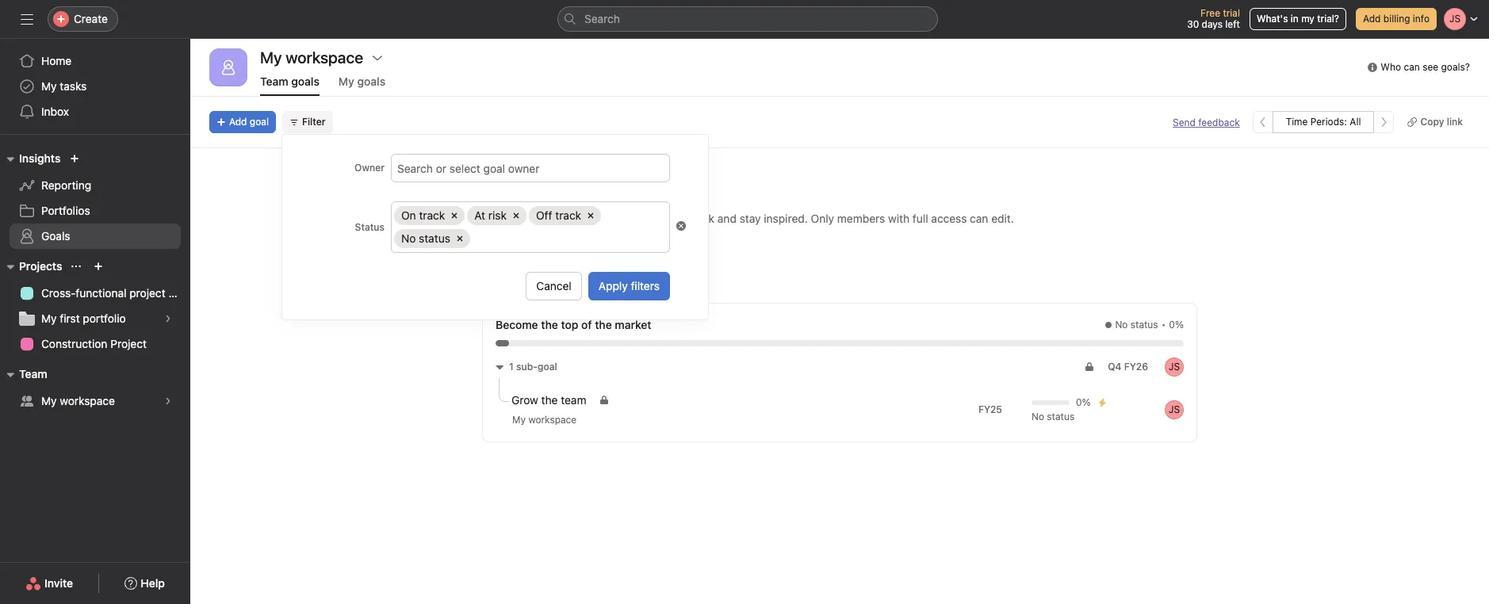 Task type: describe. For each thing, give the bounding box(es) containing it.
what's in my trial? button
[[1250, 8, 1346, 30]]

0 horizontal spatial 0%
[[1076, 396, 1091, 408]]

1 vertical spatial goals
[[483, 267, 531, 289]]

my workspace
[[260, 48, 363, 67]]

2 your from the left
[[664, 212, 687, 225]]

30
[[1187, 18, 1199, 30]]

create button
[[48, 6, 118, 32]]

teams element
[[0, 360, 190, 417]]

my goals
[[339, 75, 386, 88]]

my workspace link
[[10, 389, 181, 414]]

only
[[811, 212, 834, 225]]

create
[[74, 12, 108, 25]]

goals for team goals
[[291, 75, 319, 88]]

off
[[536, 209, 552, 222]]

projects button
[[0, 257, 62, 276]]

send
[[1173, 116, 1196, 128]]

at risk cell
[[467, 206, 527, 225]]

reporting
[[41, 178, 91, 192]]

members
[[837, 212, 885, 225]]

help
[[141, 576, 165, 590]]

my tasks
[[41, 79, 87, 93]]

add billing info
[[1363, 13, 1430, 25]]

free
[[1201, 7, 1220, 19]]

left
[[1225, 18, 1240, 30]]

with
[[888, 212, 910, 225]]

help button
[[114, 569, 175, 598]]

remove image
[[676, 221, 686, 230]]

off track cell
[[529, 206, 601, 225]]

the for top
[[541, 318, 558, 331]]

in
[[1291, 13, 1299, 25]]

work
[[690, 212, 715, 225]]

send feedback link
[[1173, 115, 1240, 130]]

stay
[[740, 212, 761, 225]]

free trial 30 days left
[[1187, 7, 1240, 30]]

copy link
[[1421, 116, 1463, 128]]

days
[[1202, 18, 1223, 30]]

time periods: all button
[[1272, 111, 1375, 133]]

goal inside button
[[250, 116, 269, 128]]

construction project link
[[10, 331, 181, 357]]

become
[[496, 318, 538, 331]]

link
[[1447, 116, 1463, 128]]

top
[[561, 318, 578, 331]]

tasks
[[60, 79, 87, 93]]

grow the team
[[511, 393, 586, 407]]

portfolio
[[83, 312, 126, 325]]

show options image
[[371, 52, 384, 64]]

team goals link
[[260, 75, 319, 96]]

on track cell
[[394, 206, 465, 225]]

who
[[1381, 61, 1401, 73]]

access
[[931, 212, 967, 225]]

cancel
[[536, 279, 572, 293]]

search
[[584, 12, 620, 25]]

fy25
[[979, 404, 1002, 416]]

q4
[[1108, 361, 1122, 373]]

reporting link
[[10, 173, 181, 198]]

add your company mission to align your work and stay inspired. only members with full access can edit.
[[483, 212, 1014, 225]]

search list box
[[557, 6, 938, 32]]

workspace inside teams element
[[60, 394, 115, 408]]

plan
[[168, 286, 190, 300]]

at risk
[[474, 209, 507, 222]]

inbox
[[41, 105, 69, 118]]

copy link button
[[1401, 111, 1470, 133]]

fy26
[[1124, 361, 1148, 373]]

Mission title text field
[[473, 161, 553, 197]]

grow the team link
[[511, 392, 599, 409]]

track for on track
[[419, 209, 445, 222]]

my inside dropdown button
[[512, 414, 526, 426]]

my first portfolio link
[[10, 306, 181, 331]]

2 horizontal spatial no
[[1115, 319, 1128, 331]]

add billing info button
[[1356, 8, 1437, 30]]

show options, current sort, top image
[[72, 262, 81, 271]]

cross-functional project plan link
[[10, 281, 190, 306]]

•
[[1161, 319, 1166, 331]]

info
[[1413, 13, 1430, 25]]

add for add goal
[[229, 116, 247, 128]]

q4 fy26
[[1108, 361, 1148, 373]]

new project or portfolio image
[[94, 262, 103, 271]]

workspace inside dropdown button
[[528, 414, 577, 426]]

periods:
[[1311, 116, 1347, 128]]

cancel button
[[526, 272, 582, 301]]

projects element
[[0, 252, 190, 360]]

construction
[[41, 337, 107, 350]]

time periods: all
[[1286, 116, 1361, 128]]

team for team goals
[[260, 75, 288, 88]]

filters
[[631, 279, 660, 293]]

1 horizontal spatial no
[[1032, 411, 1044, 423]]

add goal
[[229, 116, 269, 128]]

functional
[[76, 286, 126, 300]]

0 horizontal spatial can
[[970, 212, 988, 225]]

team for team
[[19, 367, 47, 381]]

1 horizontal spatial can
[[1404, 61, 1420, 73]]

inspired.
[[764, 212, 808, 225]]

full
[[913, 212, 928, 225]]

my tasks link
[[10, 74, 181, 99]]

see details, my workspace image
[[163, 396, 173, 406]]

2 js button from the top
[[1165, 400, 1184, 419]]

my workspace button
[[505, 409, 603, 431]]

team
[[561, 393, 586, 407]]

of
[[581, 318, 592, 331]]

1 sub-goal
[[509, 361, 557, 373]]

first
[[60, 312, 80, 325]]

my workspace inside teams element
[[41, 394, 115, 408]]

time
[[1286, 116, 1308, 128]]



Task type: locate. For each thing, give the bounding box(es) containing it.
1 goals from the left
[[291, 75, 319, 88]]

can left the see
[[1404, 61, 1420, 73]]

your
[[506, 212, 529, 225], [664, 212, 687, 225]]

hide sidebar image
[[21, 13, 33, 25]]

0 horizontal spatial workspace
[[60, 394, 115, 408]]

my inside "global" element
[[41, 79, 57, 93]]

2 horizontal spatial no status
[[1115, 319, 1158, 331]]

1 vertical spatial status
[[1131, 319, 1158, 331]]

1 horizontal spatial add
[[483, 212, 503, 225]]

grow
[[511, 393, 538, 407]]

my inside "projects" "element"
[[41, 312, 57, 325]]

goal
[[250, 116, 269, 128], [538, 361, 557, 373]]

goals down my workspace
[[291, 75, 319, 88]]

construction project
[[41, 337, 147, 350]]

add for add your company mission to align your work and stay inspired. only members with full access can edit.
[[483, 212, 503, 225]]

status down on track cell
[[419, 232, 450, 245]]

my workspace down grow the team
[[512, 414, 577, 426]]

• 0%
[[1161, 319, 1184, 331]]

track for off track
[[555, 209, 581, 222]]

my goals link
[[339, 75, 386, 96]]

all
[[1350, 116, 1361, 128]]

0 vertical spatial status
[[419, 232, 450, 245]]

goals
[[291, 75, 319, 88], [357, 75, 386, 88]]

2 vertical spatial add
[[483, 212, 503, 225]]

what's in my trial?
[[1257, 13, 1339, 25]]

1 horizontal spatial goals
[[483, 267, 531, 289]]

track right off
[[555, 209, 581, 222]]

team down my workspace
[[260, 75, 288, 88]]

home link
[[10, 48, 181, 74]]

no down on
[[401, 232, 416, 245]]

1 track from the left
[[419, 209, 445, 222]]

my
[[339, 75, 354, 88], [41, 79, 57, 93], [41, 312, 57, 325], [41, 394, 57, 408], [512, 414, 526, 426]]

cross-functional project plan
[[41, 286, 190, 300]]

my down team dropdown button
[[41, 394, 57, 408]]

goal inside button
[[538, 361, 557, 373]]

status
[[419, 232, 450, 245], [1131, 319, 1158, 331], [1047, 411, 1075, 423]]

my inside 'link'
[[339, 75, 354, 88]]

1 vertical spatial team
[[19, 367, 47, 381]]

add inside add goal button
[[229, 116, 247, 128]]

1 vertical spatial 0%
[[1076, 396, 1091, 408]]

0 vertical spatial can
[[1404, 61, 1420, 73]]

0 vertical spatial js button
[[1165, 358, 1184, 377]]

0 vertical spatial my workspace
[[41, 394, 115, 408]]

my left the tasks
[[41, 79, 57, 93]]

1 horizontal spatial my workspace
[[512, 414, 577, 426]]

no status left the •
[[1115, 319, 1158, 331]]

1 horizontal spatial 0%
[[1169, 319, 1184, 331]]

edit.
[[991, 212, 1014, 225]]

workspace down grow the team link
[[528, 414, 577, 426]]

Search or select goal owner text field
[[397, 159, 551, 178]]

search button
[[557, 6, 938, 32]]

0 vertical spatial workspace
[[60, 394, 115, 408]]

1 vertical spatial no
[[1115, 319, 1128, 331]]

1 js button from the top
[[1165, 358, 1184, 377]]

insights element
[[0, 144, 190, 252]]

at
[[474, 209, 485, 222]]

apply filters
[[599, 279, 660, 293]]

2 goals from the left
[[357, 75, 386, 88]]

goals link
[[10, 224, 181, 249]]

goal up grow the team
[[538, 361, 557, 373]]

0 horizontal spatial goals
[[291, 75, 319, 88]]

fy25 button
[[971, 399, 1022, 421]]

2 horizontal spatial add
[[1363, 13, 1381, 25]]

2 vertical spatial status
[[1047, 411, 1075, 423]]

1 horizontal spatial no status
[[1032, 411, 1075, 423]]

new image
[[70, 154, 80, 163]]

the right of
[[595, 318, 612, 331]]

the
[[541, 318, 558, 331], [595, 318, 612, 331], [541, 393, 558, 407]]

become the top of the market
[[496, 318, 651, 331]]

row
[[394, 206, 667, 252]]

your right align
[[664, 212, 687, 225]]

status right fy25 dropdown button
[[1047, 411, 1075, 423]]

my workspace down construction
[[41, 394, 115, 408]]

add left filter dropdown button
[[229, 116, 247, 128]]

goals?
[[1441, 61, 1470, 73]]

my
[[1301, 13, 1315, 25]]

0 horizontal spatial your
[[506, 212, 529, 225]]

owner
[[355, 162, 385, 174]]

0 vertical spatial add
[[1363, 13, 1381, 25]]

no status down on track cell
[[401, 232, 450, 245]]

goals down the portfolios
[[41, 229, 70, 243]]

track up no status cell
[[419, 209, 445, 222]]

js button
[[1165, 358, 1184, 377], [1165, 400, 1184, 419]]

home
[[41, 54, 72, 67]]

goals down show options image
[[357, 75, 386, 88]]

filter
[[302, 116, 326, 128]]

add
[[1363, 13, 1381, 25], [229, 116, 247, 128], [483, 212, 503, 225]]

no left the •
[[1115, 319, 1128, 331]]

trial
[[1223, 7, 1240, 19]]

status left the •
[[1131, 319, 1158, 331]]

my first portfolio
[[41, 312, 126, 325]]

0 vertical spatial goals
[[41, 229, 70, 243]]

0 vertical spatial js
[[1169, 361, 1180, 373]]

row containing on track
[[394, 206, 667, 252]]

team button
[[0, 365, 47, 384]]

no right fy25 dropdown button
[[1032, 411, 1044, 423]]

1 js from the top
[[1169, 361, 1180, 373]]

the for team
[[541, 393, 558, 407]]

0 horizontal spatial status
[[419, 232, 450, 245]]

add goal button
[[209, 111, 276, 133]]

can left edit.
[[970, 212, 988, 225]]

to
[[624, 212, 634, 225]]

0 vertical spatial goal
[[250, 116, 269, 128]]

1 horizontal spatial your
[[664, 212, 687, 225]]

add inside add billing info button
[[1363, 13, 1381, 25]]

2 horizontal spatial status
[[1131, 319, 1158, 331]]

what's
[[1257, 13, 1288, 25]]

1 horizontal spatial status
[[1047, 411, 1075, 423]]

no status right fy25 dropdown button
[[1032, 411, 1075, 423]]

1 horizontal spatial goals
[[357, 75, 386, 88]]

status inside cell
[[419, 232, 450, 245]]

1 vertical spatial my workspace
[[512, 414, 577, 426]]

0 vertical spatial 0%
[[1169, 319, 1184, 331]]

0 horizontal spatial no status
[[401, 232, 450, 245]]

see
[[1423, 61, 1439, 73]]

0 vertical spatial no status
[[401, 232, 450, 245]]

my down the grow
[[512, 414, 526, 426]]

global element
[[0, 39, 190, 134]]

invite
[[44, 576, 73, 590]]

the left top
[[541, 318, 558, 331]]

0 vertical spatial team
[[260, 75, 288, 88]]

goals up the become
[[483, 267, 531, 289]]

my workspace inside dropdown button
[[512, 414, 577, 426]]

goal down the team goals link
[[250, 116, 269, 128]]

see details, my first portfolio image
[[163, 314, 173, 324]]

your left off
[[506, 212, 529, 225]]

who can see goals?
[[1381, 61, 1470, 73]]

2 vertical spatial no status
[[1032, 411, 1075, 423]]

add down mission title "text field"
[[483, 212, 503, 225]]

inbox link
[[10, 99, 181, 124]]

team goals
[[260, 75, 319, 88]]

team down construction
[[19, 367, 47, 381]]

2 track from the left
[[555, 209, 581, 222]]

filter button
[[282, 111, 333, 133]]

add left billing at the top
[[1363, 13, 1381, 25]]

1 vertical spatial can
[[970, 212, 988, 225]]

no inside cell
[[401, 232, 416, 245]]

insights
[[19, 151, 61, 165]]

status
[[355, 221, 385, 233]]

team inside dropdown button
[[19, 367, 47, 381]]

market
[[615, 318, 651, 331]]

0 horizontal spatial goals
[[41, 229, 70, 243]]

0 vertical spatial no
[[401, 232, 416, 245]]

1 horizontal spatial track
[[555, 209, 581, 222]]

1 vertical spatial js
[[1169, 404, 1180, 416]]

1 vertical spatial no status
[[1115, 319, 1158, 331]]

sub-
[[516, 361, 538, 373]]

0 horizontal spatial track
[[419, 209, 445, 222]]

q4 fy26 button
[[1101, 356, 1155, 378]]

portfolios link
[[10, 198, 181, 224]]

0 likes. click to like this task image
[[661, 320, 670, 330]]

my for my first portfolio link at left bottom
[[41, 312, 57, 325]]

project
[[110, 337, 147, 350]]

and
[[718, 212, 737, 225]]

1 your from the left
[[506, 212, 529, 225]]

my inside teams element
[[41, 394, 57, 408]]

1 horizontal spatial workspace
[[528, 414, 577, 426]]

no status cell
[[394, 229, 470, 248]]

0 horizontal spatial add
[[229, 116, 247, 128]]

my down my workspace
[[339, 75, 354, 88]]

my left first
[[41, 312, 57, 325]]

no
[[401, 232, 416, 245], [1115, 319, 1128, 331], [1032, 411, 1044, 423]]

company
[[532, 212, 579, 225]]

1 horizontal spatial team
[[260, 75, 288, 88]]

goals inside goals link
[[41, 229, 70, 243]]

1 vertical spatial add
[[229, 116, 247, 128]]

0 horizontal spatial goal
[[250, 116, 269, 128]]

my for the my workspace link
[[41, 394, 57, 408]]

projects
[[19, 259, 62, 273]]

cross-
[[41, 286, 76, 300]]

insights button
[[0, 149, 61, 168]]

1 vertical spatial goal
[[538, 361, 557, 373]]

add for add billing info
[[1363, 13, 1381, 25]]

0 horizontal spatial my workspace
[[41, 394, 115, 408]]

2 vertical spatial no
[[1032, 411, 1044, 423]]

goals
[[41, 229, 70, 243], [483, 267, 531, 289]]

2 js from the top
[[1169, 404, 1180, 416]]

1 vertical spatial workspace
[[528, 414, 577, 426]]

0 horizontal spatial no
[[401, 232, 416, 245]]

goals for my goals
[[357, 75, 386, 88]]

copy
[[1421, 116, 1444, 128]]

0 horizontal spatial team
[[19, 367, 47, 381]]

align
[[637, 212, 661, 225]]

1 horizontal spatial goal
[[538, 361, 557, 373]]

the up my workspace dropdown button
[[541, 393, 558, 407]]

1 vertical spatial js button
[[1165, 400, 1184, 419]]

no status inside cell
[[401, 232, 450, 245]]

portfolios
[[41, 204, 90, 217]]

workspace down construction project link
[[60, 394, 115, 408]]

0%
[[1169, 319, 1184, 331], [1076, 396, 1091, 408]]

goals inside 'link'
[[357, 75, 386, 88]]

1 sub-goal button
[[489, 356, 561, 378]]

my for my tasks link
[[41, 79, 57, 93]]



Task type: vqa. For each thing, say whether or not it's contained in the screenshot.
middle status
yes



